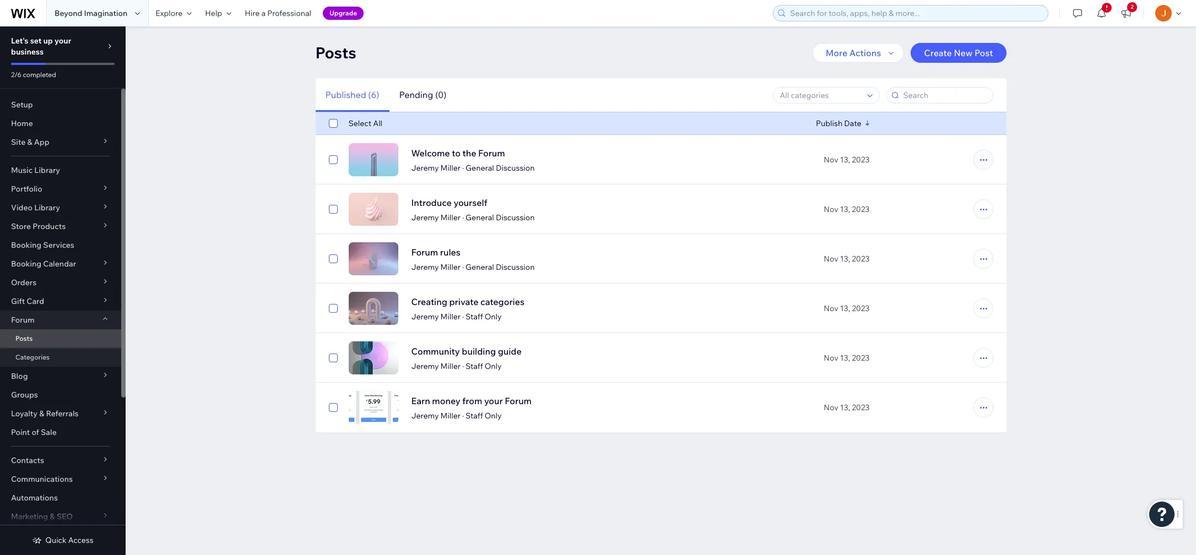 Task type: vqa. For each thing, say whether or not it's contained in the screenshot.
sender details give this automated email a sender name and reply-to email address so it's easy to recognize once delivered.
no



Task type: describe. For each thing, give the bounding box(es) containing it.
booking calendar button
[[0, 255, 121, 273]]

community
[[412, 346, 460, 357]]

app
[[34, 137, 49, 147]]

quick
[[45, 536, 67, 546]]

only for categories
[[485, 312, 502, 322]]

2/6 completed
[[11, 71, 56, 79]]

tab list containing published (6)
[[316, 78, 457, 112]]

forum rules jeremy miller · general discussion
[[412, 247, 535, 272]]

all
[[373, 119, 383, 128]]

posts link
[[0, 330, 121, 348]]

nov for forum rules
[[824, 254, 839, 264]]

music library
[[11, 165, 60, 175]]

discussion for forum rules
[[496, 262, 535, 272]]

referrals
[[46, 409, 79, 419]]

your for up
[[55, 36, 71, 46]]

hire
[[245, 8, 260, 18]]

business
[[11, 47, 44, 57]]

13, for forum rules
[[841, 254, 851, 264]]

automations
[[11, 493, 58, 503]]

& for site
[[27, 137, 32, 147]]

quick access button
[[32, 536, 94, 546]]

2/6
[[11, 71, 21, 79]]

select
[[349, 119, 372, 128]]

jeremy inside community building guide jeremy miller · staff only
[[412, 362, 439, 372]]

loyalty & referrals button
[[0, 405, 121, 423]]

home
[[11, 119, 33, 128]]

13, for earn money from your forum
[[841, 403, 851, 413]]

let's set up your business
[[11, 36, 71, 57]]

create new post
[[925, 47, 994, 58]]

music
[[11, 165, 33, 175]]

forum inside 'earn money from your forum jeremy miller · staff only'
[[505, 396, 532, 407]]

explore
[[156, 8, 183, 18]]

seo
[[57, 512, 73, 522]]

creating private categories jeremy miller · staff only
[[412, 297, 525, 322]]

& for marketing
[[50, 512, 55, 522]]

store products
[[11, 222, 66, 232]]

forum button
[[0, 311, 121, 330]]

your for from
[[484, 396, 503, 407]]

music library link
[[0, 161, 121, 180]]

help
[[205, 8, 222, 18]]

date
[[845, 119, 862, 128]]

miller inside introduce yourself jeremy miller · general discussion
[[441, 213, 461, 223]]

discussion inside welcome to the forum jeremy miller · general discussion
[[496, 163, 535, 173]]

beyond
[[55, 8, 82, 18]]

published (6)
[[326, 89, 380, 100]]

groups
[[11, 390, 38, 400]]

more actions button
[[813, 43, 905, 63]]

sale
[[41, 428, 57, 438]]

· inside introduce yourself jeremy miller · general discussion
[[463, 213, 464, 223]]

miller inside creating private categories jeremy miller · staff only
[[441, 312, 461, 322]]

create
[[925, 47, 952, 58]]

help button
[[199, 0, 238, 26]]

categories
[[481, 297, 525, 308]]

up
[[43, 36, 53, 46]]

2023 for creating private categories
[[852, 304, 870, 314]]

card
[[27, 297, 44, 307]]

nov for welcome to the forum
[[824, 155, 839, 165]]

discussion for introduce yourself
[[496, 213, 535, 223]]

· inside 'earn money from your forum jeremy miller · staff only'
[[463, 411, 464, 421]]

booking for booking calendar
[[11, 259, 41, 269]]

automations link
[[0, 489, 121, 508]]

nov 13, 2023 for introduce yourself
[[824, 205, 870, 214]]

post
[[975, 47, 994, 58]]

categories link
[[0, 348, 121, 367]]

creating private categories link
[[412, 295, 525, 309]]

library for music library
[[34, 165, 60, 175]]

jeremy inside introduce yourself jeremy miller · general discussion
[[412, 213, 439, 223]]

money
[[432, 396, 461, 407]]

welcome
[[412, 148, 450, 159]]

jeremy inside welcome to the forum jeremy miller · general discussion
[[412, 163, 439, 173]]

only inside 'earn money from your forum jeremy miller · staff only'
[[485, 411, 502, 421]]

calendar
[[43, 259, 76, 269]]

point
[[11, 428, 30, 438]]

contacts
[[11, 456, 44, 466]]

nov for community building guide
[[824, 353, 839, 363]]

home link
[[0, 114, 121, 133]]

earn money from your forum jeremy miller · staff only
[[412, 396, 532, 421]]

(0)
[[435, 89, 447, 100]]

more
[[826, 47, 848, 58]]

booking for booking services
[[11, 240, 41, 250]]

2 button
[[1115, 0, 1139, 26]]

set
[[30, 36, 42, 46]]

hire a professional
[[245, 8, 311, 18]]

library for video library
[[34, 203, 60, 213]]

from
[[463, 396, 483, 407]]

categories
[[15, 353, 50, 362]]

earn
[[412, 396, 430, 407]]

publish date
[[816, 119, 862, 128]]

guide
[[498, 346, 522, 357]]

13, for community building guide
[[841, 353, 851, 363]]

orders
[[11, 278, 36, 288]]

beyond imagination
[[55, 8, 128, 18]]

hire a professional link
[[238, 0, 318, 26]]

store
[[11, 222, 31, 232]]

private
[[450, 297, 479, 308]]

point of sale link
[[0, 423, 121, 442]]

miller inside 'earn money from your forum jeremy miller · staff only'
[[441, 411, 461, 421]]

only for guide
[[485, 362, 502, 372]]

jeremy inside creating private categories jeremy miller · staff only
[[412, 312, 439, 322]]

imagination
[[84, 8, 128, 18]]

Search for tools, apps, help & more... field
[[787, 6, 1045, 21]]

site & app button
[[0, 133, 121, 152]]

new
[[954, 47, 973, 58]]



Task type: locate. For each thing, give the bounding box(es) containing it.
general
[[466, 163, 494, 173], [466, 213, 494, 223], [466, 262, 494, 272]]

3 jeremy from the top
[[412, 262, 439, 272]]

general for rules
[[466, 262, 494, 272]]

2023 for introduce yourself
[[852, 205, 870, 214]]

· down earn money from your forum link
[[463, 411, 464, 421]]

completed
[[23, 71, 56, 79]]

2 nov from the top
[[824, 205, 839, 214]]

introduce
[[412, 197, 452, 208]]

3 staff from the top
[[466, 411, 483, 421]]

staff down creating private categories link
[[466, 312, 483, 322]]

1 vertical spatial posts
[[15, 335, 33, 343]]

0 vertical spatial &
[[27, 137, 32, 147]]

2 booking from the top
[[11, 259, 41, 269]]

1 horizontal spatial posts
[[316, 43, 357, 62]]

2 horizontal spatial &
[[50, 512, 55, 522]]

staff inside 'earn money from your forum jeremy miller · staff only'
[[466, 411, 483, 421]]

forum right the
[[479, 148, 505, 159]]

5 13, from the top
[[841, 353, 851, 363]]

library
[[34, 165, 60, 175], [34, 203, 60, 213]]

& right loyalty
[[39, 409, 44, 419]]

· inside community building guide jeremy miller · staff only
[[463, 362, 464, 372]]

4 2023 from the top
[[852, 304, 870, 314]]

1 13, from the top
[[841, 155, 851, 165]]

3 miller from the top
[[441, 262, 461, 272]]

forum down gift in the left bottom of the page
[[11, 315, 34, 325]]

3 · from the top
[[463, 262, 464, 272]]

pending (0) button
[[389, 78, 457, 112]]

staff for building
[[466, 362, 483, 372]]

miller down the community
[[441, 362, 461, 372]]

the
[[463, 148, 477, 159]]

pending (0)
[[399, 89, 447, 100]]

· up private
[[463, 262, 464, 272]]

forum
[[479, 148, 505, 159], [412, 247, 438, 258], [11, 315, 34, 325], [505, 396, 532, 407]]

2 library from the top
[[34, 203, 60, 213]]

2 vertical spatial &
[[50, 512, 55, 522]]

·
[[463, 163, 464, 173], [463, 213, 464, 223], [463, 262, 464, 272], [463, 312, 464, 322], [463, 362, 464, 372], [463, 411, 464, 421]]

· inside forum rules jeremy miller · general discussion
[[463, 262, 464, 272]]

2023 for earn money from your forum
[[852, 403, 870, 413]]

nov for earn money from your forum
[[824, 403, 839, 413]]

2 vertical spatial general
[[466, 262, 494, 272]]

loyalty & referrals
[[11, 409, 79, 419]]

5 2023 from the top
[[852, 353, 870, 363]]

& inside site & app 'dropdown button'
[[27, 137, 32, 147]]

only down categories
[[485, 312, 502, 322]]

forum inside forum rules jeremy miller · general discussion
[[412, 247, 438, 258]]

of
[[32, 428, 39, 438]]

miller down money at left
[[441, 411, 461, 421]]

video
[[11, 203, 33, 213]]

& left seo
[[50, 512, 55, 522]]

2 2023 from the top
[[852, 205, 870, 214]]

tab list
[[316, 78, 457, 112]]

2023 for community building guide
[[852, 353, 870, 363]]

nov 13, 2023 for creating private categories
[[824, 304, 870, 314]]

3 nov from the top
[[824, 254, 839, 264]]

miller inside forum rules jeremy miller · general discussion
[[441, 262, 461, 272]]

creating
[[412, 297, 448, 308]]

jeremy down the community
[[412, 362, 439, 372]]

1 jeremy from the top
[[412, 163, 439, 173]]

general inside introduce yourself jeremy miller · general discussion
[[466, 213, 494, 223]]

5 jeremy from the top
[[412, 362, 439, 372]]

1 vertical spatial staff
[[466, 362, 483, 372]]

posts inside the sidebar element
[[15, 335, 33, 343]]

2 general from the top
[[466, 213, 494, 223]]

more actions
[[826, 47, 882, 58]]

6 2023 from the top
[[852, 403, 870, 413]]

2 vertical spatial staff
[[466, 411, 483, 421]]

3 discussion from the top
[[496, 262, 535, 272]]

3 13, from the top
[[841, 254, 851, 264]]

blog
[[11, 372, 28, 381]]

jeremy down 'introduce'
[[412, 213, 439, 223]]

booking inside dropdown button
[[11, 259, 41, 269]]

0 vertical spatial staff
[[466, 312, 483, 322]]

4 13, from the top
[[841, 304, 851, 314]]

forum right from
[[505, 396, 532, 407]]

building
[[462, 346, 496, 357]]

booking services
[[11, 240, 74, 250]]

your inside 'earn money from your forum jeremy miller · staff only'
[[484, 396, 503, 407]]

2 nov 13, 2023 from the top
[[824, 205, 870, 214]]

library up products
[[34, 203, 60, 213]]

only down building
[[485, 362, 502, 372]]

point of sale
[[11, 428, 57, 438]]

0 vertical spatial your
[[55, 36, 71, 46]]

products
[[33, 222, 66, 232]]

2 jeremy from the top
[[412, 213, 439, 223]]

2 discussion from the top
[[496, 213, 535, 223]]

marketing & seo button
[[0, 508, 121, 526]]

4 · from the top
[[463, 312, 464, 322]]

1 only from the top
[[485, 312, 502, 322]]

· down the 'welcome to the forum' link
[[463, 163, 464, 173]]

nov 13, 2023 for forum rules
[[824, 254, 870, 264]]

staff down building
[[466, 362, 483, 372]]

booking services link
[[0, 236, 121, 255]]

portfolio
[[11, 184, 42, 194]]

1 vertical spatial booking
[[11, 259, 41, 269]]

& right site
[[27, 137, 32, 147]]

3 only from the top
[[485, 411, 502, 421]]

sidebar element
[[0, 26, 126, 556]]

1 staff from the top
[[466, 312, 483, 322]]

miller inside welcome to the forum jeremy miller · general discussion
[[441, 163, 461, 173]]

create new post button
[[911, 43, 1007, 63]]

miller down introduce yourself link
[[441, 213, 461, 223]]

contacts button
[[0, 451, 121, 470]]

0 vertical spatial general
[[466, 163, 494, 173]]

2 miller from the top
[[441, 213, 461, 223]]

pending
[[399, 89, 433, 100]]

only down earn money from your forum link
[[485, 411, 502, 421]]

6 miller from the top
[[441, 411, 461, 421]]

1 general from the top
[[466, 163, 494, 173]]

quick access
[[45, 536, 94, 546]]

3 2023 from the top
[[852, 254, 870, 264]]

welcome to the forum link
[[412, 147, 505, 160]]

library inside popup button
[[34, 203, 60, 213]]

0 horizontal spatial your
[[55, 36, 71, 46]]

discussion inside forum rules jeremy miller · general discussion
[[496, 262, 535, 272]]

your right up
[[55, 36, 71, 46]]

loyalty
[[11, 409, 37, 419]]

nov 13, 2023 for welcome to the forum
[[824, 155, 870, 165]]

posts
[[316, 43, 357, 62], [15, 335, 33, 343]]

1 vertical spatial general
[[466, 213, 494, 223]]

jeremy down welcome
[[412, 163, 439, 173]]

library up portfolio dropdown button at the top left
[[34, 165, 60, 175]]

services
[[43, 240, 74, 250]]

gift
[[11, 297, 25, 307]]

introduce yourself jeremy miller · general discussion
[[412, 197, 535, 223]]

3 nov 13, 2023 from the top
[[824, 254, 870, 264]]

marketing & seo
[[11, 512, 73, 522]]

1 · from the top
[[463, 163, 464, 173]]

nov for introduce yourself
[[824, 205, 839, 214]]

booking down store
[[11, 240, 41, 250]]

13, for creating private categories
[[841, 304, 851, 314]]

miller down rules at the left
[[441, 262, 461, 272]]

a
[[262, 8, 266, 18]]

site
[[11, 137, 25, 147]]

general inside welcome to the forum jeremy miller · general discussion
[[466, 163, 494, 173]]

4 nov 13, 2023 from the top
[[824, 304, 870, 314]]

posts down upgrade button
[[316, 43, 357, 62]]

& inside loyalty & referrals dropdown button
[[39, 409, 44, 419]]

video library button
[[0, 198, 121, 217]]

1 horizontal spatial &
[[39, 409, 44, 419]]

forum inside forum popup button
[[11, 315, 34, 325]]

6 nov 13, 2023 from the top
[[824, 403, 870, 413]]

orders button
[[0, 273, 121, 292]]

· down community building guide link
[[463, 362, 464, 372]]

community building guide jeremy miller · staff only
[[412, 346, 522, 372]]

5 nov 13, 2023 from the top
[[824, 353, 870, 363]]

0 vertical spatial discussion
[[496, 163, 535, 173]]

1 vertical spatial discussion
[[496, 213, 535, 223]]

upgrade
[[330, 9, 357, 17]]

2 only from the top
[[485, 362, 502, 372]]

nov for creating private categories
[[824, 304, 839, 314]]

staff down from
[[466, 411, 483, 421]]

6 · from the top
[[463, 411, 464, 421]]

earn money from your forum link
[[412, 395, 532, 408]]

2 13, from the top
[[841, 205, 851, 214]]

1 library from the top
[[34, 165, 60, 175]]

staff for private
[[466, 312, 483, 322]]

· inside creating private categories jeremy miller · staff only
[[463, 312, 464, 322]]

let's
[[11, 36, 28, 46]]

2 · from the top
[[463, 213, 464, 223]]

6 nov from the top
[[824, 403, 839, 413]]

· inside welcome to the forum jeremy miller · general discussion
[[463, 163, 464, 173]]

1 booking from the top
[[11, 240, 41, 250]]

13,
[[841, 155, 851, 165], [841, 205, 851, 214], [841, 254, 851, 264], [841, 304, 851, 314], [841, 353, 851, 363], [841, 403, 851, 413]]

staff inside creating private categories jeremy miller · staff only
[[466, 312, 483, 322]]

0 vertical spatial only
[[485, 312, 502, 322]]

marketing
[[11, 512, 48, 522]]

5 · from the top
[[463, 362, 464, 372]]

gift card button
[[0, 292, 121, 311]]

1 nov from the top
[[824, 155, 839, 165]]

(6)
[[368, 89, 380, 100]]

1 2023 from the top
[[852, 155, 870, 165]]

2
[[1131, 3, 1134, 10]]

store products button
[[0, 217, 121, 236]]

All categories field
[[777, 87, 864, 103]]

4 miller from the top
[[441, 312, 461, 322]]

staff inside community building guide jeremy miller · staff only
[[466, 362, 483, 372]]

posts up categories
[[15, 335, 33, 343]]

publish
[[816, 119, 843, 128]]

discussion inside introduce yourself jeremy miller · general discussion
[[496, 213, 535, 223]]

1 vertical spatial only
[[485, 362, 502, 372]]

· down private
[[463, 312, 464, 322]]

miller down to
[[441, 163, 461, 173]]

4 nov from the top
[[824, 304, 839, 314]]

booking
[[11, 240, 41, 250], [11, 259, 41, 269]]

2023 for forum rules
[[852, 254, 870, 264]]

1 miller from the top
[[441, 163, 461, 173]]

nov 13, 2023 for community building guide
[[824, 353, 870, 363]]

1 vertical spatial your
[[484, 396, 503, 407]]

4 jeremy from the top
[[412, 312, 439, 322]]

0 horizontal spatial posts
[[15, 335, 33, 343]]

miller inside community building guide jeremy miller · staff only
[[441, 362, 461, 372]]

booking up orders
[[11, 259, 41, 269]]

jeremy
[[412, 163, 439, 173], [412, 213, 439, 223], [412, 262, 439, 272], [412, 312, 439, 322], [412, 362, 439, 372], [412, 411, 439, 421]]

None checkbox
[[329, 153, 338, 166], [329, 203, 338, 216], [329, 252, 338, 266], [329, 153, 338, 166], [329, 203, 338, 216], [329, 252, 338, 266]]

access
[[68, 536, 94, 546]]

1 nov 13, 2023 from the top
[[824, 155, 870, 165]]

upgrade button
[[323, 7, 364, 20]]

Search field
[[900, 87, 990, 103]]

setup link
[[0, 95, 121, 114]]

2 staff from the top
[[466, 362, 483, 372]]

forum left rules at the left
[[412, 247, 438, 258]]

introduce yourself link
[[412, 196, 488, 209]]

13, for welcome to the forum
[[841, 155, 851, 165]]

nov 13, 2023 for earn money from your forum
[[824, 403, 870, 413]]

1 discussion from the top
[[496, 163, 535, 173]]

0 vertical spatial posts
[[316, 43, 357, 62]]

portfolio button
[[0, 180, 121, 198]]

general down the
[[466, 163, 494, 173]]

your right from
[[484, 396, 503, 407]]

& inside marketing & seo popup button
[[50, 512, 55, 522]]

5 miller from the top
[[441, 362, 461, 372]]

2 vertical spatial discussion
[[496, 262, 535, 272]]

miller down private
[[441, 312, 461, 322]]

general down yourself
[[466, 213, 494, 223]]

jeremy down earn on the bottom left of page
[[412, 411, 439, 421]]

6 13, from the top
[[841, 403, 851, 413]]

1 horizontal spatial your
[[484, 396, 503, 407]]

only inside community building guide jeremy miller · staff only
[[485, 362, 502, 372]]

forum inside welcome to the forum jeremy miller · general discussion
[[479, 148, 505, 159]]

general up creating private categories link
[[466, 262, 494, 272]]

jeremy down creating on the left bottom
[[412, 312, 439, 322]]

1 vertical spatial library
[[34, 203, 60, 213]]

rules
[[440, 247, 461, 258]]

setup
[[11, 100, 33, 110]]

1 vertical spatial &
[[39, 409, 44, 419]]

5 nov from the top
[[824, 353, 839, 363]]

0 vertical spatial booking
[[11, 240, 41, 250]]

2 vertical spatial only
[[485, 411, 502, 421]]

3 general from the top
[[466, 262, 494, 272]]

13, for introduce yourself
[[841, 205, 851, 214]]

None checkbox
[[329, 117, 338, 130], [329, 302, 338, 315], [329, 352, 338, 365], [329, 401, 338, 415], [329, 117, 338, 130], [329, 302, 338, 315], [329, 352, 338, 365], [329, 401, 338, 415]]

6 jeremy from the top
[[412, 411, 439, 421]]

only inside creating private categories jeremy miller · staff only
[[485, 312, 502, 322]]

jeremy inside 'earn money from your forum jeremy miller · staff only'
[[412, 411, 439, 421]]

general for yourself
[[466, 213, 494, 223]]

groups link
[[0, 386, 121, 405]]

nov 13, 2023
[[824, 155, 870, 165], [824, 205, 870, 214], [824, 254, 870, 264], [824, 304, 870, 314], [824, 353, 870, 363], [824, 403, 870, 413]]

general inside forum rules jeremy miller · general discussion
[[466, 262, 494, 272]]

jeremy down "forum rules" link
[[412, 262, 439, 272]]

professional
[[267, 8, 311, 18]]

only
[[485, 312, 502, 322], [485, 362, 502, 372], [485, 411, 502, 421]]

& for loyalty
[[39, 409, 44, 419]]

jeremy inside forum rules jeremy miller · general discussion
[[412, 262, 439, 272]]

0 vertical spatial library
[[34, 165, 60, 175]]

2023 for welcome to the forum
[[852, 155, 870, 165]]

your inside let's set up your business
[[55, 36, 71, 46]]

0 horizontal spatial &
[[27, 137, 32, 147]]

· down yourself
[[463, 213, 464, 223]]



